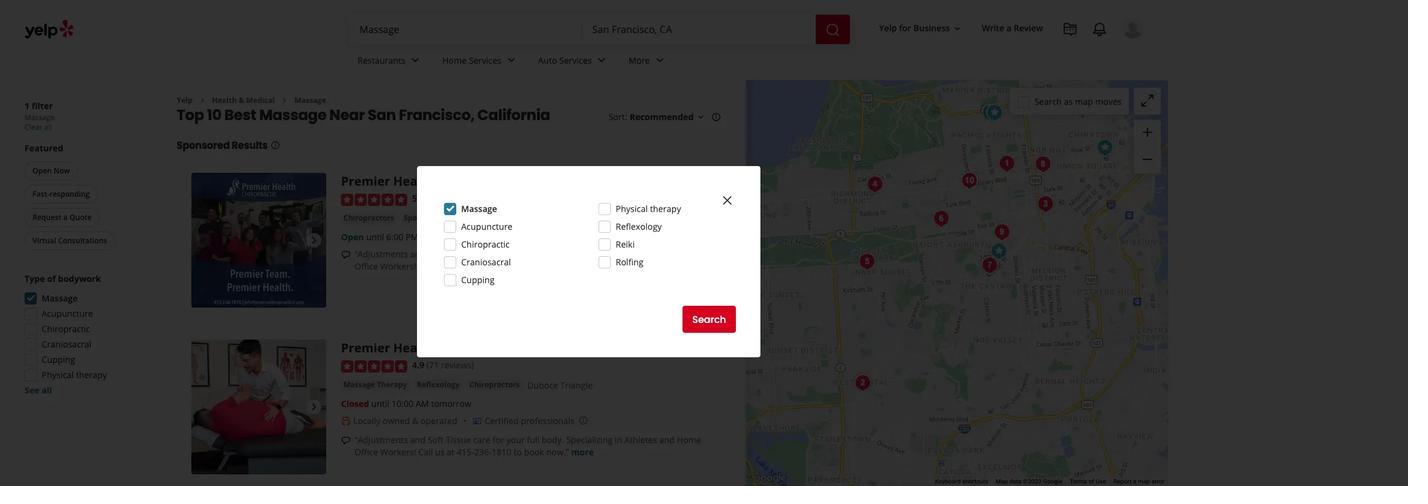 Task type: describe. For each thing, give the bounding box(es) containing it.
in for 16 speech v2 image
[[615, 248, 623, 260]]

full for 16 speech v2 icon
[[527, 434, 540, 446]]

craniosacral inside "search" dialog
[[461, 257, 511, 268]]

fast-responding
[[33, 189, 90, 199]]

premier health chiropractic castro
[[341, 340, 556, 357]]

1 vertical spatial cupping
[[42, 354, 75, 366]]

top 10 best massage near san francisco, california
[[177, 105, 550, 125]]

map for error
[[1139, 479, 1151, 485]]

now." for 16 speech v2 icon
[[547, 447, 569, 458]]

duboce triangle
[[528, 380, 593, 391]]

health for premier health chiropractic
[[394, 173, 435, 190]]

yelp link
[[177, 95, 193, 106]]

of for terms
[[1089, 479, 1095, 485]]

1 horizontal spatial group
[[1135, 120, 1162, 174]]

open until 6:00 pm
[[341, 231, 419, 243]]

0 horizontal spatial &
[[239, 95, 244, 106]]

reflexology inside 'button'
[[417, 380, 460, 390]]

notifications image
[[1093, 22, 1108, 37]]

see all button
[[25, 385, 52, 396]]

write a review link
[[978, 17, 1049, 40]]

in for 16 speech v2 icon
[[615, 434, 623, 446]]

office for 16 speech v2 image
[[355, 261, 378, 272]]

pm
[[406, 231, 419, 243]]

tomorrow
[[431, 398, 472, 410]]

4.9 (71 reviews)
[[412, 360, 474, 372]]

more link
[[619, 44, 677, 80]]

premier health chiropractic castro image inside the map region
[[987, 239, 1012, 264]]

©2023
[[1024, 479, 1042, 485]]

near
[[330, 105, 365, 125]]

see all
[[25, 385, 52, 396]]

(110
[[427, 193, 444, 205]]

236- for 16 speech v2 icon
[[475, 447, 492, 458]]

type
[[25, 273, 45, 285]]

search as map moves
[[1035, 95, 1122, 107]]

sports medicine button
[[402, 212, 465, 224]]

0 horizontal spatial premier health chiropractic image
[[191, 173, 326, 308]]

zoom out image
[[1141, 152, 1156, 167]]

more
[[629, 54, 650, 66]]

marina/cow hollow
[[544, 213, 623, 224]]

1 vertical spatial physical therapy
[[42, 369, 107, 381]]

4.9
[[412, 360, 425, 372]]

reflexology inside "search" dialog
[[616, 221, 662, 233]]

therapy for massage therapy link to the right
[[506, 213, 536, 223]]

marina/cow
[[544, 213, 593, 224]]

map for moves
[[1076, 95, 1094, 107]]

"adjustments for 16 speech v2 icon
[[355, 434, 408, 446]]

rolfing
[[616, 257, 644, 268]]

triangle
[[561, 380, 593, 391]]

featured group
[[22, 142, 152, 253]]

home services link
[[433, 44, 529, 80]]

craniosacral inside group
[[42, 339, 92, 350]]

0 vertical spatial premier health chiropractic image
[[983, 101, 1007, 125]]

yelp for business button
[[875, 17, 968, 40]]

susu massage studio image
[[1031, 152, 1056, 177]]

415- for 16 speech v2 icon
[[457, 447, 475, 458]]

serenity wellness spa image
[[978, 101, 1003, 125]]

1 vertical spatial physical
[[42, 369, 74, 381]]

16 locally owned v2 image
[[341, 416, 351, 426]]

care for 16 speech v2 image
[[473, 248, 491, 260]]

sports medicine link
[[402, 212, 465, 224]]

terms
[[1070, 479, 1088, 485]]

best
[[224, 105, 256, 125]]

search button
[[683, 306, 736, 333]]

to for 16 speech v2 icon
[[514, 447, 522, 458]]

closed
[[341, 398, 369, 410]]

health & medical link
[[212, 95, 275, 106]]

home services
[[443, 54, 502, 66]]

massage therapy button for the bottommost massage therapy link
[[341, 379, 410, 391]]

more
[[571, 447, 594, 458]]

for for 16 speech v2 image
[[493, 248, 505, 260]]

virtual consultations
[[33, 236, 107, 246]]

francisco,
[[399, 105, 475, 125]]

restaurants
[[358, 54, 406, 66]]

4.9 star rating image
[[341, 361, 407, 373]]

book for 16 speech v2 icon
[[524, 447, 545, 458]]

castro
[[516, 340, 556, 357]]

report
[[1114, 479, 1132, 485]]

until for premier health chiropractic
[[366, 231, 384, 243]]

1810 for 16 speech v2 image
[[492, 261, 512, 272]]

16 info v2 image
[[270, 141, 280, 151]]

shortcuts
[[963, 479, 989, 485]]

zoom in image
[[1141, 125, 1156, 140]]

sports
[[404, 213, 428, 223]]

specializing for 16 speech v2 image
[[567, 248, 613, 260]]

terms of use
[[1070, 479, 1107, 485]]

clear all link
[[25, 122, 52, 133]]

0 vertical spatial health
[[212, 95, 237, 106]]

at for 16 speech v2 image
[[447, 261, 455, 272]]

search dialog
[[0, 0, 1409, 487]]

group containing type of bodywork
[[21, 273, 152, 397]]

report a map error link
[[1114, 479, 1165, 485]]

search for search
[[693, 313, 727, 327]]

operated
[[421, 415, 458, 427]]

close image
[[720, 193, 735, 208]]

health & medical
[[212, 95, 275, 106]]

sponsored results
[[177, 139, 268, 153]]

error
[[1152, 479, 1165, 485]]

moves
[[1096, 95, 1122, 107]]

sports medicine
[[404, 213, 463, 223]]

yelp for business
[[880, 22, 951, 34]]

responding
[[50, 189, 90, 199]]

home inside the business categories element
[[443, 54, 467, 66]]

california
[[478, 105, 550, 125]]

mysa day spa image
[[851, 371, 875, 396]]

16 speech v2 image
[[341, 250, 351, 260]]

massage therapy for the bottommost massage therapy link's massage therapy button
[[344, 380, 407, 390]]

locally owned & operated
[[353, 415, 458, 427]]

san
[[368, 105, 396, 125]]

us for 16 speech v2 image
[[435, 261, 445, 272]]

care for 16 speech v2 icon
[[473, 434, 491, 446]]

1 filter massage clear all
[[25, 100, 55, 133]]

premier for premier health chiropractic
[[341, 173, 390, 190]]

1810 for 16 speech v2 icon
[[492, 447, 512, 458]]

bodywork
[[58, 273, 101, 285]]

your for 16 speech v2 image
[[507, 248, 525, 260]]

terms of use link
[[1070, 479, 1107, 485]]

iyara traditional thai massage image
[[863, 172, 888, 197]]

1 horizontal spatial massage therapy link
[[470, 212, 539, 224]]

next image
[[307, 400, 322, 415]]

of for type
[[47, 273, 56, 285]]

type of bodywork
[[25, 273, 101, 285]]

now
[[54, 166, 70, 176]]

services for home services
[[469, 54, 502, 66]]

filter
[[32, 100, 53, 112]]

premier for premier health chiropractic castro
[[341, 340, 390, 357]]

slideshow element for premier health chiropractic
[[191, 173, 326, 308]]

chiropractic inside group
[[42, 323, 90, 335]]

massage up closed at the left of the page
[[344, 380, 375, 390]]

medicine
[[430, 213, 463, 223]]

"adjustments for 16 speech v2 image
[[355, 248, 408, 260]]

until for premier health chiropractic castro
[[372, 398, 390, 410]]

map data ©2023 google
[[996, 479, 1063, 485]]

fast-responding button
[[25, 185, 98, 204]]

book for 16 speech v2 image
[[524, 261, 545, 272]]

therapy inside "search" dialog
[[650, 203, 681, 215]]

premier health chiropractic castro link
[[341, 340, 556, 357]]

siam orchid traditional thai massage image
[[1034, 192, 1058, 217]]

restaurants link
[[348, 44, 433, 80]]

request a quote
[[33, 212, 92, 223]]

call for 16 speech v2 icon
[[419, 447, 433, 458]]

office for 16 speech v2 icon
[[355, 447, 378, 458]]

soft for 16 speech v2 icon
[[428, 434, 444, 446]]

chiropractic inside "search" dialog
[[461, 239, 510, 250]]

reiki
[[616, 239, 635, 250]]

services for auto services
[[560, 54, 592, 66]]

1 vertical spatial acupuncture
[[42, 308, 93, 320]]

1 vertical spatial therapy
[[76, 369, 107, 381]]

fast-
[[33, 189, 50, 199]]

certified professionals
[[485, 415, 575, 427]]

1 horizontal spatial &
[[412, 415, 419, 427]]

massage inside group
[[42, 293, 78, 304]]

full for 16 speech v2 image
[[527, 248, 540, 260]]

report a map error
[[1114, 479, 1165, 485]]

massage right medicine
[[473, 213, 504, 223]]



Task type: vqa. For each thing, say whether or not it's contained in the screenshot.
the leftmost 16 chevron down v2 icon
no



Task type: locate. For each thing, give the bounding box(es) containing it.
body-soul-massage & skincare image
[[990, 220, 1015, 245]]

office down open until 6:00 pm
[[355, 261, 378, 272]]

chiropractors button for left chiropractors link
[[341, 212, 397, 224]]

1 vertical spatial call
[[419, 447, 433, 458]]

0 vertical spatial now."
[[547, 261, 569, 272]]

16 chevron right v2 image
[[198, 96, 207, 105], [280, 96, 290, 105]]

0 horizontal spatial search
[[693, 313, 727, 327]]

massage
[[295, 95, 326, 106], [259, 105, 327, 125], [25, 112, 55, 123], [461, 203, 497, 215], [473, 213, 504, 223], [42, 293, 78, 304], [344, 380, 375, 390]]

1 horizontal spatial map
[[1139, 479, 1151, 485]]

0 vertical spatial premier health chiropractic castro image
[[987, 239, 1012, 264]]

mysa day spa image
[[851, 371, 875, 396]]

2 "adjustments from the top
[[355, 434, 408, 446]]

book down marina/cow
[[524, 261, 545, 272]]

yelp for yelp link
[[177, 95, 193, 106]]

now." for 16 speech v2 image
[[547, 261, 569, 272]]

book
[[524, 261, 545, 272], [524, 447, 545, 458]]

1 vertical spatial 415-
[[457, 447, 475, 458]]

1 "adjustments and soft tissue care for your full body. specializing in athletes and home office workers! call us at 415-236-1810 to book now." from the top
[[355, 248, 702, 272]]

0 horizontal spatial craniosacral
[[42, 339, 92, 350]]

massage therapy button down 4.9 star rating image in the left bottom of the page
[[341, 379, 410, 391]]

premier health chiropractic image
[[1093, 136, 1118, 160]]

next image
[[307, 233, 322, 248]]

2 24 chevron down v2 image from the left
[[504, 53, 519, 68]]

& down am
[[412, 415, 419, 427]]

16 chevron right v2 image right yelp link
[[198, 96, 207, 105]]

236- for 16 speech v2 image
[[475, 261, 492, 272]]

0 horizontal spatial therapy
[[76, 369, 107, 381]]

services
[[469, 54, 502, 66], [560, 54, 592, 66]]

now." left more link
[[547, 447, 569, 458]]

auto services
[[539, 54, 592, 66]]

1
[[25, 100, 29, 112]]

expand map image
[[1141, 93, 1156, 108]]

10
[[207, 105, 222, 125]]

massage down type of bodywork
[[42, 293, 78, 304]]

services inside home services link
[[469, 54, 502, 66]]

open now button
[[25, 162, 78, 180]]

& left medical
[[239, 95, 244, 106]]

acupuncture down type of bodywork
[[42, 308, 93, 320]]

premier health chiropractic castro image
[[987, 239, 1012, 264], [191, 340, 326, 475]]

to
[[514, 261, 522, 272], [514, 447, 522, 458]]

2 1810 from the top
[[492, 447, 512, 458]]

massage therapy down 4.9 star rating image in the left bottom of the page
[[344, 380, 407, 390]]

0 vertical spatial home
[[443, 54, 467, 66]]

specializing down marina/cow hollow
[[567, 248, 613, 260]]

physical therapy inside "search" dialog
[[616, 203, 681, 215]]

premier health chiropractic image
[[983, 101, 1007, 125], [191, 173, 326, 308]]

results
[[232, 139, 268, 153]]

2 services from the left
[[560, 54, 592, 66]]

open up 16 speech v2 image
[[341, 231, 364, 243]]

call for 16 speech v2 image
[[419, 261, 433, 272]]

athletes
[[625, 248, 658, 260], [625, 434, 658, 446]]

0 vertical spatial chiropractors button
[[341, 212, 397, 224]]

info icon image
[[578, 416, 588, 426], [578, 416, 588, 426]]

projects image
[[1063, 22, 1078, 37]]

1 athletes from the top
[[625, 248, 658, 260]]

chiropractors link
[[341, 212, 397, 224], [467, 379, 523, 391]]

16 chevron right v2 image right medical
[[280, 96, 290, 105]]

and
[[410, 248, 426, 260], [660, 248, 675, 260], [410, 434, 426, 446], [660, 434, 675, 446]]

of right the type
[[47, 273, 56, 285]]

previous image
[[196, 400, 211, 415]]

until up locally
[[372, 398, 390, 410]]

at
[[447, 261, 455, 272], [447, 447, 455, 458]]

reflexology down 4.9 (71 reviews)
[[417, 380, 460, 390]]

review
[[1014, 22, 1044, 34]]

0 vertical spatial at
[[447, 261, 455, 272]]

workers! down 6:00
[[381, 261, 416, 272]]

duboce
[[528, 380, 559, 391]]

1 16 chevron right v2 image from the left
[[198, 96, 207, 105]]

1 office from the top
[[355, 261, 378, 272]]

angel health center massage & spa image
[[958, 169, 982, 193]]

therapy
[[650, 203, 681, 215], [76, 369, 107, 381]]

reviews) for premier health chiropractic castro
[[441, 360, 474, 372]]

premier health chiropractic link
[[341, 173, 513, 190]]

0 horizontal spatial chiropractors link
[[341, 212, 397, 224]]

16 certified professionals v2 image
[[473, 416, 482, 426]]

health up 5.0
[[394, 173, 435, 190]]

professionals
[[521, 415, 575, 427]]

"adjustments and soft tissue care for your full body. specializing in athletes and home office workers! call us at 415-236-1810 to book now." down marina/cow
[[355, 248, 702, 272]]

0 vertical spatial physical therapy
[[616, 203, 681, 215]]

0 vertical spatial cupping
[[461, 274, 495, 286]]

open for open until 6:00 pm
[[341, 231, 364, 243]]

virtual
[[33, 236, 56, 246]]

0 horizontal spatial physical therapy
[[42, 369, 107, 381]]

office down locally
[[355, 447, 378, 458]]

0 vertical spatial workers!
[[381, 261, 416, 272]]

24 chevron down v2 image left the auto
[[504, 53, 519, 68]]

2 horizontal spatial 24 chevron down v2 image
[[595, 53, 609, 68]]

premier up the 5 star rating image
[[341, 173, 390, 190]]

a for request
[[63, 212, 68, 223]]

0 horizontal spatial yelp
[[177, 95, 193, 106]]

1 vertical spatial open
[[341, 231, 364, 243]]

clear
[[25, 122, 42, 133]]

full
[[527, 248, 540, 260], [527, 434, 540, 446]]

a right write
[[1007, 22, 1012, 34]]

chiropractors link down the 5 star rating image
[[341, 212, 397, 224]]

24 chevron down v2 image right auto services on the top
[[595, 53, 609, 68]]

1 to from the top
[[514, 261, 522, 272]]

0 vertical spatial map
[[1076, 95, 1094, 107]]

am
[[416, 398, 429, 410]]

1 your from the top
[[507, 248, 525, 260]]

chiropractors button up certified
[[467, 379, 523, 391]]

0 horizontal spatial map
[[1076, 95, 1094, 107]]

all right see
[[42, 385, 52, 396]]

body.
[[542, 248, 564, 260], [542, 434, 564, 446]]

search for search as map moves
[[1035, 95, 1062, 107]]

at down medicine
[[447, 261, 455, 272]]

0 vertical spatial tissue
[[446, 248, 471, 260]]

soft down the operated
[[428, 434, 444, 446]]

map
[[996, 479, 1008, 485]]

health for premier health chiropractic castro
[[394, 340, 435, 357]]

yelp inside button
[[880, 22, 898, 34]]

1 services from the left
[[469, 54, 502, 66]]

1 horizontal spatial yelp
[[880, 22, 898, 34]]

athletes for 16 speech v2 icon
[[625, 434, 658, 446]]

1 body. from the top
[[542, 248, 564, 260]]

now."
[[547, 261, 569, 272], [547, 447, 569, 458]]

16 info v2 image
[[712, 112, 722, 122]]

1 horizontal spatial massage therapy
[[473, 213, 536, 223]]

keyboard shortcuts button
[[936, 478, 989, 487]]

2 body. from the top
[[542, 434, 564, 446]]

1 premier from the top
[[341, 173, 390, 190]]

chiropractors link up certified
[[467, 379, 523, 391]]

2 vertical spatial for
[[493, 434, 505, 446]]

open now
[[33, 166, 70, 176]]

open left 'now'
[[33, 166, 52, 176]]

tissue for 16 speech v2 icon
[[446, 434, 471, 446]]

24 chevron down v2 image inside restaurants "link"
[[408, 53, 423, 68]]

previous image
[[196, 233, 211, 248]]

0 vertical spatial therapy
[[650, 203, 681, 215]]

0 horizontal spatial open
[[33, 166, 52, 176]]

yelp for yelp for business
[[880, 22, 898, 34]]

health left medical
[[212, 95, 237, 106]]

0 vertical spatial 1810
[[492, 261, 512, 272]]

health up "4.9"
[[394, 340, 435, 357]]

1 soft from the top
[[428, 248, 444, 260]]

1 vertical spatial all
[[42, 385, 52, 396]]

top
[[177, 105, 204, 125]]

2 16 chevron right v2 image from the left
[[280, 96, 290, 105]]

home for 16 speech v2 image
[[677, 248, 702, 260]]

featured
[[25, 142, 63, 154]]

0 vertical spatial call
[[419, 261, 433, 272]]

1 vertical spatial therapy
[[377, 380, 407, 390]]

1 vertical spatial massage therapy link
[[341, 379, 410, 391]]

"adjustments down open until 6:00 pm
[[355, 248, 408, 260]]

24 chevron down v2 image
[[653, 53, 667, 68]]

0 vertical spatial body.
[[542, 248, 564, 260]]

physical inside "search" dialog
[[616, 203, 648, 215]]

1 horizontal spatial premier health chiropractic image
[[983, 101, 1007, 125]]

yelp left business
[[880, 22, 898, 34]]

415- for 16 speech v2 image
[[457, 261, 475, 272]]

open for open now
[[33, 166, 52, 176]]

0 horizontal spatial cupping
[[42, 354, 75, 366]]

2 us from the top
[[435, 447, 445, 458]]

yelp
[[880, 22, 898, 34], [177, 95, 193, 106]]

1 horizontal spatial physical therapy
[[616, 203, 681, 215]]

6:00
[[387, 231, 404, 243]]

to for 16 speech v2 image
[[514, 261, 522, 272]]

consultations
[[58, 236, 107, 246]]

cupping
[[461, 274, 495, 286], [42, 354, 75, 366]]

24 chevron down v2 image for home services
[[504, 53, 519, 68]]

for inside button
[[900, 22, 912, 34]]

1 vertical spatial premier
[[341, 340, 390, 357]]

auto services link
[[529, 44, 619, 80]]

athletes for 16 speech v2 image
[[625, 248, 658, 260]]

call
[[419, 261, 433, 272], [419, 447, 433, 458]]

0 vertical spatial 236-
[[475, 261, 492, 272]]

chiropractors down the 5 star rating image
[[344, 213, 394, 223]]

2 tissue from the top
[[446, 434, 471, 446]]

1 vertical spatial yelp
[[177, 95, 193, 106]]

1 vertical spatial office
[[355, 447, 378, 458]]

physical up see all
[[42, 369, 74, 381]]

2 full from the top
[[527, 434, 540, 446]]

415- down medicine
[[457, 261, 475, 272]]

0 vertical spatial &
[[239, 95, 244, 106]]

open inside button
[[33, 166, 52, 176]]

a inside button
[[63, 212, 68, 223]]

soft
[[428, 248, 444, 260], [428, 434, 444, 446]]

2 now." from the top
[[547, 447, 569, 458]]

book down certified professionals
[[524, 447, 545, 458]]

specializing up more link
[[567, 434, 613, 446]]

yelp left 10
[[177, 95, 193, 106]]

0 horizontal spatial reflexology
[[417, 380, 460, 390]]

16 chevron right v2 image for massage
[[280, 96, 290, 105]]

2 call from the top
[[419, 447, 433, 458]]

a left quote
[[63, 212, 68, 223]]

0 vertical spatial in
[[615, 248, 623, 260]]

10:00
[[392, 398, 414, 410]]

until left 6:00
[[366, 231, 384, 243]]

1 "adjustments from the top
[[355, 248, 408, 260]]

see
[[25, 385, 39, 396]]

chiropractors button down the 5 star rating image
[[341, 212, 397, 224]]

slideshow element for premier health chiropractic castro
[[191, 340, 326, 475]]

user actions element
[[870, 15, 1162, 91]]

0 vertical spatial massage therapy link
[[470, 212, 539, 224]]

reflexology button
[[415, 379, 462, 391]]

415-
[[457, 261, 475, 272], [457, 447, 475, 458]]

craniosacral up see all
[[42, 339, 92, 350]]

1 vertical spatial search
[[693, 313, 727, 327]]

1 vertical spatial at
[[447, 447, 455, 458]]

physical therapy
[[616, 203, 681, 215], [42, 369, 107, 381]]

1 vertical spatial for
[[493, 248, 505, 260]]

enchanted massage image
[[855, 250, 880, 274]]

therapy up 10:00
[[377, 380, 407, 390]]

map
[[1076, 95, 1094, 107], [1139, 479, 1151, 485]]

a for report
[[1134, 479, 1137, 485]]

hollow
[[595, 213, 623, 224]]

workers! for 16 speech v2 image
[[381, 261, 416, 272]]

2 415- from the top
[[457, 447, 475, 458]]

2 236- from the top
[[475, 447, 492, 458]]

google image
[[749, 471, 790, 487]]

ricky fishman, dc image
[[1005, 95, 1030, 120]]

write a review
[[982, 22, 1044, 34]]

0 vertical spatial all
[[44, 122, 52, 133]]

0 horizontal spatial chiropractors
[[344, 213, 394, 223]]

2 vertical spatial home
[[677, 434, 702, 446]]

24 chevron down v2 image inside home services link
[[504, 53, 519, 68]]

2 in from the top
[[615, 434, 623, 446]]

2 care from the top
[[473, 434, 491, 446]]

1 vertical spatial reflexology
[[417, 380, 460, 390]]

1 vertical spatial chiropractors
[[470, 380, 520, 390]]

1 vertical spatial reviews)
[[441, 360, 474, 372]]

24 chevron down v2 image right restaurants
[[408, 53, 423, 68]]

1 vertical spatial craniosacral
[[42, 339, 92, 350]]

your
[[507, 248, 525, 260], [507, 434, 525, 446]]

1 us from the top
[[435, 261, 445, 272]]

in
[[615, 248, 623, 260], [615, 434, 623, 446]]

premier up 4.9 star rating image in the left bottom of the page
[[341, 340, 390, 357]]

request
[[33, 212, 61, 223]]

a inside "link"
[[1007, 22, 1012, 34]]

us for 16 speech v2 icon
[[435, 447, 445, 458]]

at for 16 speech v2 icon
[[447, 447, 455, 458]]

1 vertical spatial in
[[615, 434, 623, 446]]

workers! down owned
[[381, 447, 416, 458]]

massage therapy button right medicine
[[470, 212, 539, 224]]

of inside group
[[47, 273, 56, 285]]

1 vertical spatial map
[[1139, 479, 1151, 485]]

premier health chiropractic
[[341, 173, 513, 190]]

0 vertical spatial therapy
[[506, 213, 536, 223]]

3 24 chevron down v2 image from the left
[[595, 53, 609, 68]]

chiropractic up 5.0 (110 reviews)
[[438, 173, 513, 190]]

soft down sports medicine 'button'
[[428, 248, 444, 260]]

business categories element
[[348, 44, 1144, 80]]

call down the operated
[[419, 447, 433, 458]]

massage therapy for massage therapy button related to massage therapy link to the right
[[473, 213, 536, 223]]

wela thai massage and spa image
[[978, 253, 1002, 278]]

home for 16 speech v2 icon
[[677, 434, 702, 446]]

closed until 10:00 am tomorrow
[[341, 398, 472, 410]]

of left use
[[1089, 479, 1095, 485]]

24 chevron down v2 image for auto services
[[595, 53, 609, 68]]

2 office from the top
[[355, 447, 378, 458]]

chiropractors button for the rightmost chiropractors link
[[467, 379, 523, 391]]

a for write
[[1007, 22, 1012, 34]]

body. for 16 speech v2 image
[[542, 248, 564, 260]]

google
[[1044, 479, 1063, 485]]

reviews) up medicine
[[446, 193, 479, 205]]

group
[[1135, 120, 1162, 174], [21, 273, 152, 397]]

2 your from the top
[[507, 434, 525, 446]]

1 call from the top
[[419, 261, 433, 272]]

us down sports medicine 'button'
[[435, 261, 445, 272]]

415- down 16 certified professionals v2 image
[[457, 447, 475, 458]]

slideshow element
[[191, 173, 326, 308], [191, 340, 326, 475]]

massage link
[[295, 95, 326, 106]]

body. down the professionals
[[542, 434, 564, 446]]

massage therapy button for massage therapy link to the right
[[470, 212, 539, 224]]

16 chevron right v2 image for health & medical
[[198, 96, 207, 105]]

massage therapy link down 4.9 star rating image in the left bottom of the page
[[341, 379, 410, 391]]

16 chevron down v2 image
[[953, 24, 963, 34]]

None search field
[[350, 15, 853, 44]]

1 in from the top
[[615, 248, 623, 260]]

5 star rating image
[[341, 194, 407, 206]]

1 horizontal spatial chiropractors link
[[467, 379, 523, 391]]

body. for 16 speech v2 icon
[[542, 434, 564, 446]]

1 workers! from the top
[[381, 261, 416, 272]]

medical
[[246, 95, 275, 106]]

physical therapy up see all
[[42, 369, 107, 381]]

1 horizontal spatial 24 chevron down v2 image
[[504, 53, 519, 68]]

0 vertical spatial soft
[[428, 248, 444, 260]]

1 now." from the top
[[547, 261, 569, 272]]

at down the operated
[[447, 447, 455, 458]]

1 horizontal spatial chiropractors
[[470, 380, 520, 390]]

1 vertical spatial 1810
[[492, 447, 512, 458]]

0 horizontal spatial of
[[47, 273, 56, 285]]

1 vertical spatial premier health chiropractic image
[[191, 173, 326, 308]]

16 speech v2 image
[[341, 436, 351, 446]]

massage left near
[[295, 95, 326, 106]]

office
[[355, 261, 378, 272], [355, 447, 378, 458]]

"adjustments and soft tissue care for your full body. specializing in athletes and home office workers! call us at 415-236-1810 to book now." for 16 speech v2 icon
[[355, 434, 702, 458]]

1 full from the top
[[527, 248, 540, 260]]

1 vertical spatial group
[[21, 273, 152, 397]]

tissue
[[446, 248, 471, 260], [446, 434, 471, 446]]

physical up reiki
[[616, 203, 648, 215]]

1 24 chevron down v2 image from the left
[[408, 53, 423, 68]]

services inside auto services link
[[560, 54, 592, 66]]

home
[[443, 54, 467, 66], [677, 248, 702, 260], [677, 434, 702, 446]]

chiropractic down medicine
[[461, 239, 510, 250]]

0 vertical spatial book
[[524, 261, 545, 272]]

1 236- from the top
[[475, 261, 492, 272]]

1 horizontal spatial chiropractors button
[[467, 379, 523, 391]]

"adjustments and soft tissue care for your full body. specializing in athletes and home office workers! call us at 415-236-1810 to book now." for 16 speech v2 image
[[355, 248, 702, 272]]

map region
[[684, 7, 1312, 487]]

reflexology up reiki
[[616, 221, 662, 233]]

2 horizontal spatial a
[[1134, 479, 1137, 485]]

reviews) for premier health chiropractic
[[446, 193, 479, 205]]

1 horizontal spatial services
[[560, 54, 592, 66]]

2 book from the top
[[524, 447, 545, 458]]

workers! for 16 speech v2 icon
[[381, 447, 416, 458]]

0 vertical spatial search
[[1035, 95, 1062, 107]]

until
[[366, 231, 384, 243], [372, 398, 390, 410]]

acupuncture inside "search" dialog
[[461, 221, 513, 233]]

"adjustments down locally
[[355, 434, 408, 446]]

2 specializing from the top
[[567, 434, 613, 446]]

2 workers! from the top
[[381, 447, 416, 458]]

24 chevron down v2 image inside auto services link
[[595, 53, 609, 68]]

0 vertical spatial massage therapy button
[[470, 212, 539, 224]]

1 vertical spatial massage therapy
[[344, 380, 407, 390]]

2 slideshow element from the top
[[191, 340, 326, 475]]

1 vertical spatial &
[[412, 415, 419, 427]]

massage therapy right medicine
[[473, 213, 536, 223]]

reviews) down premier health chiropractic castro
[[441, 360, 474, 372]]

2 at from the top
[[447, 447, 455, 458]]

2 to from the top
[[514, 447, 522, 458]]

"adjustments and soft tissue care for your full body. specializing in athletes and home office workers! call us at 415-236-1810 to book now." down certified professionals
[[355, 434, 702, 458]]

sort:
[[609, 111, 628, 123]]

1 horizontal spatial a
[[1007, 22, 1012, 34]]

2 premier from the top
[[341, 340, 390, 357]]

massage therapy button
[[470, 212, 539, 224], [341, 379, 410, 391]]

2 soft from the top
[[428, 434, 444, 446]]

of
[[47, 273, 56, 285], [1089, 479, 1095, 485]]

craniosacral
[[461, 257, 511, 268], [42, 339, 92, 350]]

keyboard shortcuts
[[936, 479, 989, 485]]

business
[[914, 22, 951, 34]]

pearl spa & sauna image
[[995, 152, 1020, 176]]

0 horizontal spatial 24 chevron down v2 image
[[408, 53, 423, 68]]

chiropractic down type of bodywork
[[42, 323, 90, 335]]

massage right (110
[[461, 203, 497, 215]]

0 horizontal spatial physical
[[42, 369, 74, 381]]

cupping inside "search" dialog
[[461, 274, 495, 286]]

massage down filter
[[25, 112, 55, 123]]

acupuncture down 5.0 (110 reviews)
[[461, 221, 513, 233]]

chiropractors up certified
[[470, 380, 520, 390]]

tissue down medicine
[[446, 248, 471, 260]]

0 vertical spatial your
[[507, 248, 525, 260]]

as
[[1065, 95, 1073, 107]]

workers!
[[381, 261, 416, 272], [381, 447, 416, 458]]

1 vertical spatial to
[[514, 447, 522, 458]]

0 vertical spatial for
[[900, 22, 912, 34]]

1 vertical spatial slideshow element
[[191, 340, 326, 475]]

massage up 16 info v2 image
[[259, 105, 327, 125]]

tissue down the operated
[[446, 434, 471, 446]]

a right report
[[1134, 479, 1137, 485]]

a
[[1007, 22, 1012, 34], [63, 212, 68, 223], [1134, 479, 1137, 485]]

massage therapy
[[473, 213, 536, 223], [344, 380, 407, 390]]

search image
[[826, 22, 840, 37]]

therapy for the bottommost massage therapy link
[[377, 380, 407, 390]]

1 care from the top
[[473, 248, 491, 260]]

chiropractic up 4.9 (71 reviews)
[[438, 340, 513, 357]]

1 horizontal spatial therapy
[[506, 213, 536, 223]]

tissue for 16 speech v2 image
[[446, 248, 471, 260]]

1 vertical spatial athletes
[[625, 434, 658, 446]]

24 chevron down v2 image
[[408, 53, 423, 68], [504, 53, 519, 68], [595, 53, 609, 68]]

1 vertical spatial chiropractors button
[[467, 379, 523, 391]]

1 horizontal spatial acupuncture
[[461, 221, 513, 233]]

1 415- from the top
[[457, 261, 475, 272]]

now." down marina/cow
[[547, 261, 569, 272]]

soft for 16 speech v2 image
[[428, 248, 444, 260]]

keyboard
[[936, 479, 961, 485]]

1 1810 from the top
[[492, 261, 512, 272]]

2 "adjustments and soft tissue care for your full body. specializing in athletes and home office workers! call us at 415-236-1810 to book now." from the top
[[355, 434, 702, 458]]

0 horizontal spatial chiropractors button
[[341, 212, 397, 224]]

therapy left marina/cow
[[506, 213, 536, 223]]

specializing for 16 speech v2 icon
[[567, 434, 613, 446]]

24 chevron down v2 image for restaurants
[[408, 53, 423, 68]]

1 vertical spatial "adjustments and soft tissue care for your full body. specializing in athletes and home office workers! call us at 415-236-1810 to book now."
[[355, 434, 702, 458]]

0 vertical spatial 415-
[[457, 261, 475, 272]]

chiropractors button
[[341, 212, 397, 224], [467, 379, 523, 391]]

2 athletes from the top
[[625, 434, 658, 446]]

data
[[1010, 479, 1022, 485]]

us down the operated
[[435, 447, 445, 458]]

for for 16 speech v2 icon
[[493, 434, 505, 446]]

all right clear
[[44, 122, 52, 133]]

map left error
[[1139, 479, 1151, 485]]

0 vertical spatial craniosacral
[[461, 257, 511, 268]]

0 horizontal spatial massage therapy button
[[341, 379, 410, 391]]

0 vertical spatial yelp
[[880, 22, 898, 34]]

virtual consultations button
[[25, 232, 115, 250]]

massage therapy link right medicine
[[470, 212, 539, 224]]

1 at from the top
[[447, 261, 455, 272]]

1 vertical spatial 236-
[[475, 447, 492, 458]]

auto
[[539, 54, 557, 66]]

5.0
[[412, 193, 425, 205]]

1 vertical spatial premier health chiropractic castro image
[[191, 340, 326, 475]]

all inside 1 filter massage clear all
[[44, 122, 52, 133]]

massage inside "search" dialog
[[461, 203, 497, 215]]

physical
[[616, 203, 648, 215], [42, 369, 74, 381]]

1 tissue from the top
[[446, 248, 471, 260]]

studio soothe image
[[929, 207, 954, 231]]

map right 'as'
[[1076, 95, 1094, 107]]

your for 16 speech v2 icon
[[507, 434, 525, 446]]

body. down marina/cow
[[542, 248, 564, 260]]

1 specializing from the top
[[567, 248, 613, 260]]

open
[[33, 166, 52, 176], [341, 231, 364, 243]]

craniosacral down medicine
[[461, 257, 511, 268]]

call down pm
[[419, 261, 433, 272]]

0 vertical spatial specializing
[[567, 248, 613, 260]]

1 vertical spatial us
[[435, 447, 445, 458]]

1 book from the top
[[524, 261, 545, 272]]

0 vertical spatial slideshow element
[[191, 173, 326, 308]]

search inside search button
[[693, 313, 727, 327]]

physical therapy up reiki
[[616, 203, 681, 215]]

1 slideshow element from the top
[[191, 173, 326, 308]]

0 vertical spatial "adjustments and soft tissue care for your full body. specializing in athletes and home office workers! call us at 415-236-1810 to book now."
[[355, 248, 702, 272]]

0 vertical spatial reviews)
[[446, 193, 479, 205]]



